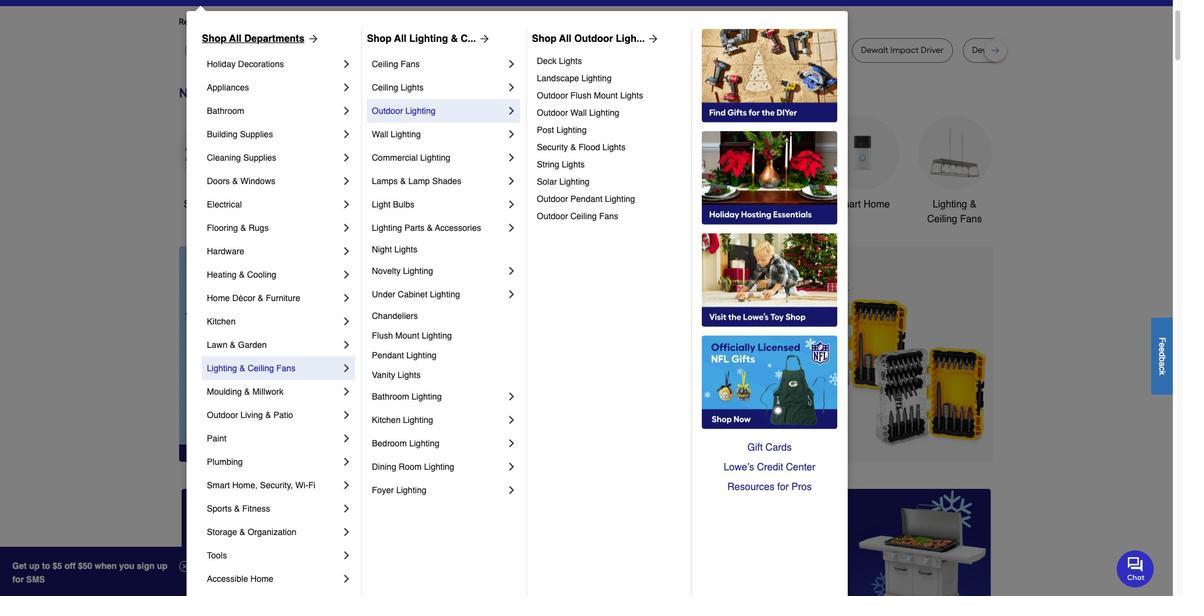 Task type: locate. For each thing, give the bounding box(es) containing it.
1 horizontal spatial impact
[[780, 45, 808, 55]]

up left to
[[29, 561, 40, 571]]

appliances
[[207, 83, 249, 92]]

kitchen up outdoor ceiling fans on the top of the page
[[550, 199, 583, 210]]

1 bit from the left
[[370, 45, 380, 55]]

furniture
[[266, 293, 300, 303]]

accessories
[[435, 223, 481, 233]]

chevron right image for kitchen lighting
[[506, 414, 518, 426]]

e up b
[[1158, 347, 1168, 352]]

1 vertical spatial pendant
[[372, 350, 404, 360]]

1 driver from the left
[[521, 45, 544, 55]]

outdoor inside outdoor tools & equipment
[[643, 199, 678, 210]]

wall lighting link
[[372, 123, 506, 146]]

outdoor down moulding
[[207, 410, 238, 420]]

resources for pros
[[728, 482, 812, 493]]

& inside 'link'
[[239, 270, 245, 280]]

bit up ceiling fans
[[370, 45, 380, 55]]

bit left set
[[1019, 45, 1029, 55]]

all for departments
[[229, 33, 242, 44]]

outdoor for outdoor pendant lighting
[[537, 194, 568, 204]]

chevron right image for doors & windows
[[341, 175, 353, 187]]

0 horizontal spatial arrow right image
[[305, 33, 319, 45]]

0 horizontal spatial mount
[[395, 331, 419, 341]]

chevron right image for outdoor living & patio
[[341, 409, 353, 421]]

all up deck lights at the left top of page
[[559, 33, 572, 44]]

outdoor for outdoor flush mount lights
[[537, 91, 568, 100]]

lighting inside bedroom lighting link
[[409, 439, 440, 448]]

2 dewalt from the left
[[707, 45, 735, 55]]

chevron right image for dining room lighting
[[506, 461, 518, 473]]

outdoor wall lighting link
[[537, 104, 683, 121]]

arrow left image
[[408, 354, 420, 366]]

you left more
[[291, 17, 305, 27]]

all
[[229, 33, 242, 44], [394, 33, 407, 44], [559, 33, 572, 44], [209, 199, 220, 210]]

hardware
[[207, 246, 244, 256]]

outdoor for outdoor ceiling fans
[[537, 211, 568, 221]]

post lighting
[[537, 125, 587, 135]]

1 horizontal spatial drill
[[737, 45, 751, 55]]

chevron right image for tools
[[341, 549, 353, 562]]

kitchen
[[550, 199, 583, 210], [207, 317, 236, 326], [372, 415, 401, 425]]

0 vertical spatial bathroom
[[207, 106, 244, 116]]

1 horizontal spatial wall
[[571, 108, 587, 118]]

lighting inside solar lighting link
[[560, 177, 590, 187]]

chevron right image for smart home, security, wi-fi
[[341, 479, 353, 492]]

0 vertical spatial supplies
[[240, 129, 273, 139]]

rugs
[[249, 223, 269, 233]]

0 vertical spatial lighting & ceiling fans
[[928, 199, 982, 225]]

under
[[372, 289, 396, 299]]

& inside "lighting & ceiling fans"
[[970, 199, 977, 210]]

flooring
[[207, 223, 238, 233]]

lights down security & flood lights
[[562, 160, 585, 169]]

cleaning supplies link
[[207, 146, 341, 169]]

0 horizontal spatial tools link
[[207, 544, 341, 567]]

3 drill from the left
[[1002, 45, 1017, 55]]

2 horizontal spatial kitchen
[[550, 199, 583, 210]]

post
[[537, 125, 554, 135]]

chevron right image for accessible home
[[341, 573, 353, 585]]

lights for string lights
[[562, 160, 585, 169]]

1 vertical spatial supplies
[[243, 153, 276, 163]]

0 horizontal spatial bathroom
[[207, 106, 244, 116]]

k
[[1158, 371, 1168, 375]]

shop down more suggestions for you link
[[367, 33, 392, 44]]

supplies for building supplies
[[240, 129, 273, 139]]

drill for dewalt drill bit
[[353, 45, 368, 55]]

chevron right image for under cabinet lighting
[[506, 288, 518, 301]]

light
[[372, 200, 391, 209]]

room
[[399, 462, 422, 472]]

for right the suggestions
[[388, 17, 399, 27]]

2 horizontal spatial shop
[[532, 33, 557, 44]]

1 horizontal spatial flush
[[571, 91, 592, 100]]

outdoor down the solar
[[537, 194, 568, 204]]

0 vertical spatial pendant
[[571, 194, 603, 204]]

kitchen up lawn
[[207, 317, 236, 326]]

lights down arrow left icon
[[398, 370, 421, 380]]

fans inside outdoor ceiling fans link
[[599, 211, 619, 221]]

security
[[537, 142, 568, 152]]

1 horizontal spatial driver
[[810, 45, 833, 55]]

outdoor down kitchen faucets
[[537, 211, 568, 221]]

1 up from the left
[[29, 561, 40, 571]]

1 horizontal spatial up
[[157, 561, 168, 571]]

ceiling fans
[[372, 59, 420, 69]]

0 vertical spatial mount
[[594, 91, 618, 100]]

home inside accessible home link
[[251, 574, 274, 584]]

1 horizontal spatial kitchen
[[372, 415, 401, 425]]

more
[[315, 17, 335, 27]]

fi
[[308, 480, 316, 490]]

0 horizontal spatial wall
[[372, 129, 388, 139]]

tools inside outdoor tools & equipment
[[681, 199, 704, 210]]

doors & windows
[[207, 176, 275, 186]]

1 vertical spatial decorations
[[467, 214, 519, 225]]

1 you from the left
[[291, 17, 305, 27]]

outdoor inside 'link'
[[537, 108, 568, 118]]

dewalt for dewalt drill bit set
[[972, 45, 1000, 55]]

chevron right image for plumbing
[[341, 456, 353, 468]]

2 vertical spatial bathroom
[[372, 392, 409, 402]]

0 horizontal spatial bit
[[370, 45, 380, 55]]

arrow right image for shop all departments
[[305, 33, 319, 45]]

2 horizontal spatial home
[[864, 199, 890, 210]]

shop
[[202, 33, 227, 44], [367, 33, 392, 44], [532, 33, 557, 44]]

under cabinet lighting link
[[372, 283, 506, 306]]

wi-
[[295, 480, 308, 490]]

1 vertical spatial arrow right image
[[972, 354, 984, 366]]

1 dewalt from the left
[[324, 45, 351, 55]]

lighting inside novelty lighting link
[[403, 266, 433, 276]]

cleaning
[[207, 153, 241, 163]]

lamp
[[408, 176, 430, 186]]

2 vertical spatial home
[[251, 574, 274, 584]]

0 horizontal spatial home
[[207, 293, 230, 303]]

kitchen for kitchen faucets
[[550, 199, 583, 210]]

2 you from the left
[[400, 17, 415, 27]]

dewalt for dewalt drill
[[707, 45, 735, 55]]

flooring & rugs link
[[207, 216, 341, 240]]

1 vertical spatial mount
[[395, 331, 419, 341]]

2 driver from the left
[[810, 45, 833, 55]]

credit
[[757, 462, 784, 473]]

1 horizontal spatial you
[[400, 17, 415, 27]]

decorations
[[238, 59, 284, 69], [467, 214, 519, 225]]

you for recommended searches for you
[[291, 17, 305, 27]]

decorations down shop all departments link
[[238, 59, 284, 69]]

dewalt drill bit
[[324, 45, 380, 55]]

kitchen inside kitchen "link"
[[207, 317, 236, 326]]

3 bit from the left
[[1019, 45, 1029, 55]]

0 vertical spatial wall
[[571, 108, 587, 118]]

shop for shop all departments
[[202, 33, 227, 44]]

post lighting link
[[537, 121, 683, 139]]

shop up deck
[[532, 33, 557, 44]]

2 horizontal spatial drill
[[1002, 45, 1017, 55]]

1 vertical spatial kitchen
[[207, 317, 236, 326]]

shop for shop all lighting & c...
[[367, 33, 392, 44]]

up to 35 percent off select small appliances. image
[[458, 489, 715, 596]]

0 vertical spatial tools link
[[364, 116, 438, 212]]

new deals every day during 25 days of deals image
[[179, 83, 994, 103]]

chevron right image for sports & fitness
[[341, 503, 353, 515]]

0 vertical spatial lighting & ceiling fans link
[[918, 116, 992, 227]]

all right shop
[[209, 199, 220, 210]]

home,
[[232, 480, 258, 490]]

more suggestions for you link
[[315, 16, 425, 28]]

lowe's
[[724, 462, 754, 473]]

recommended searches for you heading
[[179, 16, 994, 28]]

1 vertical spatial bathroom
[[749, 199, 792, 210]]

chevron right image for light bulbs
[[506, 198, 518, 211]]

1 shop from the left
[[202, 33, 227, 44]]

arrow right image up ceiling fans link
[[476, 33, 491, 45]]

lighting & ceiling fans link
[[918, 116, 992, 227], [207, 357, 341, 380]]

& inside outdoor tools & equipment
[[706, 199, 713, 210]]

impact driver bit
[[491, 45, 556, 55]]

you for more suggestions for you
[[400, 17, 415, 27]]

decorations down christmas in the top left of the page
[[467, 214, 519, 225]]

0 horizontal spatial up
[[29, 561, 40, 571]]

1 vertical spatial tools link
[[207, 544, 341, 567]]

1 vertical spatial flush
[[372, 331, 393, 341]]

flush down chandeliers
[[372, 331, 393, 341]]

2 vertical spatial kitchen
[[372, 415, 401, 425]]

shop these last-minute gifts. $99 or less. quantities are limited and won't last. image
[[179, 246, 378, 462]]

chevron right image for ceiling fans
[[506, 58, 518, 70]]

2 impact from the left
[[780, 45, 808, 55]]

f e e d b a c k button
[[1152, 318, 1173, 395]]

lighting inside under cabinet lighting link
[[430, 289, 460, 299]]

1 horizontal spatial bit
[[546, 45, 556, 55]]

0 horizontal spatial lighting & ceiling fans
[[207, 363, 296, 373]]

arrow right image inside shop all lighting & c... link
[[476, 33, 491, 45]]

1 horizontal spatial arrow right image
[[476, 33, 491, 45]]

ceiling
[[372, 59, 398, 69], [372, 83, 398, 92], [571, 211, 597, 221], [928, 214, 958, 225], [248, 363, 274, 373]]

chevron right image for hardware
[[341, 245, 353, 257]]

sms
[[26, 575, 45, 585]]

home inside smart home link
[[864, 199, 890, 210]]

0 horizontal spatial lighting & ceiling fans link
[[207, 357, 341, 380]]

pendant up outdoor ceiling fans on the top of the page
[[571, 194, 603, 204]]

paint link
[[207, 427, 341, 450]]

outdoor up wall lighting
[[372, 106, 403, 116]]

lighting inside flush mount lighting link
[[422, 331, 452, 341]]

all for deals
[[209, 199, 220, 210]]

wall up commercial
[[372, 129, 388, 139]]

you up shop all lighting & c... at the top
[[400, 17, 415, 27]]

night lights
[[372, 245, 418, 254]]

1 vertical spatial smart
[[207, 480, 230, 490]]

arrow right image
[[305, 33, 319, 45], [476, 33, 491, 45]]

lamps
[[372, 176, 398, 186]]

0 vertical spatial smart
[[835, 199, 861, 210]]

fans inside ceiling fans link
[[401, 59, 420, 69]]

0 horizontal spatial pendant
[[372, 350, 404, 360]]

ceiling fans link
[[372, 52, 506, 76]]

chevron right image for building supplies
[[341, 128, 353, 140]]

tools down the storage
[[207, 551, 227, 560]]

lights up novelty lighting at top left
[[395, 245, 418, 254]]

1 horizontal spatial tools link
[[364, 116, 438, 212]]

c...
[[461, 33, 476, 44]]

outdoor down landscape on the left of page
[[537, 91, 568, 100]]

dining
[[372, 462, 396, 472]]

None search field
[[459, 0, 795, 8]]

0 horizontal spatial you
[[291, 17, 305, 27]]

lighting inside outdoor lighting link
[[406, 106, 436, 116]]

lighting inside bathroom lighting link
[[412, 392, 442, 402]]

wall down outdoor flush mount lights
[[571, 108, 587, 118]]

searches
[[240, 17, 276, 27]]

arrow right image
[[645, 33, 660, 45], [972, 354, 984, 366]]

1 vertical spatial home
[[207, 293, 230, 303]]

get up to 2 free select tools or batteries when you buy 1 with select purchases. image
[[181, 489, 438, 596]]

bathroom
[[207, 106, 244, 116], [749, 199, 792, 210], [372, 392, 409, 402]]

3 driver from the left
[[921, 45, 944, 55]]

chevron right image for kitchen
[[341, 315, 353, 328]]

all up ceiling fans
[[394, 33, 407, 44]]

kitchen inside kitchen lighting 'link'
[[372, 415, 401, 425]]

1 vertical spatial lighting & ceiling fans
[[207, 363, 296, 373]]

2 bit from the left
[[546, 45, 556, 55]]

e
[[1158, 342, 1168, 347], [1158, 347, 1168, 352]]

deck lights link
[[537, 52, 683, 70]]

lights up outdoor lighting
[[401, 83, 424, 92]]

sports & fitness
[[207, 504, 270, 514]]

up right sign at the bottom left of page
[[157, 561, 168, 571]]

0 horizontal spatial shop
[[202, 33, 227, 44]]

shop for shop all outdoor ligh...
[[532, 33, 557, 44]]

lawn & garden link
[[207, 333, 341, 357]]

1 horizontal spatial lighting & ceiling fans link
[[918, 116, 992, 227]]

2 drill from the left
[[737, 45, 751, 55]]

outdoor for outdoor tools & equipment
[[643, 199, 678, 210]]

smart for smart home
[[835, 199, 861, 210]]

1 horizontal spatial bathroom
[[372, 392, 409, 402]]

4 dewalt from the left
[[972, 45, 1000, 55]]

outdoor down recommended searches for you heading
[[575, 33, 613, 44]]

gift
[[748, 442, 763, 453]]

lights
[[559, 56, 582, 66], [401, 83, 424, 92], [620, 91, 644, 100], [603, 142, 626, 152], [562, 160, 585, 169], [395, 245, 418, 254], [398, 370, 421, 380]]

arrow right image for shop all lighting & c...
[[476, 33, 491, 45]]

2 horizontal spatial tools
[[681, 199, 704, 210]]

up
[[29, 561, 40, 571], [157, 561, 168, 571]]

building supplies
[[207, 129, 273, 139]]

kitchen inside 'kitchen faucets' link
[[550, 199, 583, 210]]

0 vertical spatial kitchen
[[550, 199, 583, 210]]

0 horizontal spatial kitchen
[[207, 317, 236, 326]]

1 impact from the left
[[491, 45, 519, 55]]

2 up from the left
[[157, 561, 168, 571]]

lights up string lights link
[[603, 142, 626, 152]]

1 horizontal spatial mount
[[594, 91, 618, 100]]

b
[[1158, 357, 1168, 362]]

chevron right image for electrical
[[341, 198, 353, 211]]

0 vertical spatial decorations
[[238, 59, 284, 69]]

all down recommended searches for you
[[229, 33, 242, 44]]

1 drill from the left
[[353, 45, 368, 55]]

3 dewalt from the left
[[861, 45, 889, 55]]

chevron right image for lamps & lamp shades
[[506, 175, 518, 187]]

supplies up windows
[[243, 153, 276, 163]]

1 e from the top
[[1158, 342, 1168, 347]]

supplies inside 'building supplies' link
[[240, 129, 273, 139]]

shades
[[432, 176, 462, 186]]

heating & cooling
[[207, 270, 276, 280]]

chevron right image for commercial lighting
[[506, 152, 518, 164]]

mount inside flush mount lighting link
[[395, 331, 419, 341]]

1 horizontal spatial smart
[[835, 199, 861, 210]]

bit for dewalt drill bit
[[370, 45, 380, 55]]

0 horizontal spatial impact
[[491, 45, 519, 55]]

decorations for christmas
[[467, 214, 519, 225]]

kitchen up bedroom
[[372, 415, 401, 425]]

1 horizontal spatial decorations
[[467, 214, 519, 225]]

1 horizontal spatial pendant
[[571, 194, 603, 204]]

2 horizontal spatial impact
[[891, 45, 919, 55]]

chevron right image for bathroom
[[341, 105, 353, 117]]

for inside get up to $5 off $50 when you sign up for sms
[[12, 575, 24, 585]]

electrical link
[[207, 193, 341, 216]]

pendant up vanity
[[372, 350, 404, 360]]

0 horizontal spatial arrow right image
[[645, 33, 660, 45]]

3 shop from the left
[[532, 33, 557, 44]]

more suggestions for you
[[315, 17, 415, 27]]

all for outdoor
[[559, 33, 572, 44]]

0 vertical spatial flush
[[571, 91, 592, 100]]

shop down recommended
[[202, 33, 227, 44]]

chevron right image
[[506, 58, 518, 70], [341, 81, 353, 94], [506, 105, 518, 117], [506, 128, 518, 140], [341, 152, 353, 164], [341, 198, 353, 211], [506, 198, 518, 211], [341, 315, 353, 328], [341, 339, 353, 351], [341, 362, 353, 374], [341, 386, 353, 398], [341, 409, 353, 421], [506, 414, 518, 426], [341, 432, 353, 445], [341, 456, 353, 468], [506, 484, 518, 496], [341, 503, 353, 515], [341, 549, 353, 562]]

mount down landscape lighting link on the top of the page
[[594, 91, 618, 100]]

outdoor lighting
[[372, 106, 436, 116]]

chat invite button image
[[1117, 550, 1155, 587]]

arrow right image inside shop all departments link
[[305, 33, 319, 45]]

supplies inside cleaning supplies link
[[243, 153, 276, 163]]

cards
[[766, 442, 792, 453]]

novelty lighting link
[[372, 259, 506, 283]]

2 horizontal spatial bit
[[1019, 45, 1029, 55]]

outdoor up post
[[537, 108, 568, 118]]

find gifts for the diyer. image
[[702, 29, 838, 123]]

lights up landscape lighting
[[559, 56, 582, 66]]

0 vertical spatial arrow right image
[[645, 33, 660, 45]]

bit up deck
[[546, 45, 556, 55]]

2 horizontal spatial driver
[[921, 45, 944, 55]]

shop all outdoor ligh... link
[[532, 31, 660, 46]]

0 vertical spatial home
[[864, 199, 890, 210]]

plumbing link
[[207, 450, 341, 474]]

you inside more suggestions for you link
[[400, 17, 415, 27]]

2 shop from the left
[[367, 33, 392, 44]]

0 horizontal spatial drill
[[353, 45, 368, 55]]

0 horizontal spatial flush
[[372, 331, 393, 341]]

you
[[291, 17, 305, 27], [400, 17, 415, 27]]

1 arrow right image from the left
[[305, 33, 319, 45]]

solar lighting link
[[537, 173, 683, 190]]

outdoor pendant lighting
[[537, 194, 635, 204]]

tools up parts
[[389, 199, 412, 210]]

bedroom lighting link
[[372, 432, 506, 455]]

lighting parts & accessories
[[372, 223, 481, 233]]

mount up the pendant lighting
[[395, 331, 419, 341]]

2 horizontal spatial bathroom
[[749, 199, 792, 210]]

tools up equipment
[[681, 199, 704, 210]]

mount inside outdoor flush mount lights link
[[594, 91, 618, 100]]

chevron right image for ceiling lights
[[506, 81, 518, 94]]

pendant lighting link
[[372, 346, 518, 365]]

1 horizontal spatial home
[[251, 574, 274, 584]]

supplies up the cleaning supplies
[[240, 129, 273, 139]]

0 horizontal spatial driver
[[521, 45, 544, 55]]

0 horizontal spatial smart
[[207, 480, 230, 490]]

mount
[[594, 91, 618, 100], [395, 331, 419, 341]]

lighting inside the "outdoor pendant lighting" link
[[605, 194, 635, 204]]

parts
[[405, 223, 425, 233]]

2 arrow right image from the left
[[476, 33, 491, 45]]

flush up 'outdoor wall lighting'
[[571, 91, 592, 100]]

arrow right image down more
[[305, 33, 319, 45]]

0 horizontal spatial bathroom link
[[207, 99, 341, 123]]

1 vertical spatial wall
[[372, 129, 388, 139]]

chevron right image
[[341, 58, 353, 70], [506, 81, 518, 94], [341, 105, 353, 117], [341, 128, 353, 140], [506, 152, 518, 164], [341, 175, 353, 187], [506, 175, 518, 187], [341, 222, 353, 234], [506, 222, 518, 234], [341, 245, 353, 257], [506, 265, 518, 277], [341, 269, 353, 281], [506, 288, 518, 301], [341, 292, 353, 304], [506, 391, 518, 403], [506, 437, 518, 450], [506, 461, 518, 473], [341, 479, 353, 492], [341, 526, 353, 538], [341, 573, 353, 585]]

outdoor up equipment
[[643, 199, 678, 210]]

e up d
[[1158, 342, 1168, 347]]

1 horizontal spatial shop
[[367, 33, 392, 44]]

for down get
[[12, 575, 24, 585]]

0 horizontal spatial decorations
[[238, 59, 284, 69]]



Task type: describe. For each thing, give the bounding box(es) containing it.
holiday decorations
[[207, 59, 284, 69]]

chevron right image for holiday decorations
[[341, 58, 353, 70]]

d
[[1158, 352, 1168, 357]]

arrow right image inside shop all outdoor ligh... link
[[645, 33, 660, 45]]

solar
[[537, 177, 557, 187]]

paint
[[207, 434, 227, 443]]

commercial
[[372, 153, 418, 163]]

up to 50 percent off select tools and accessories. image
[[398, 246, 994, 462]]

chevron right image for storage & organization
[[341, 526, 353, 538]]

dewalt for dewalt impact driver
[[861, 45, 889, 55]]

1 horizontal spatial tools
[[389, 199, 412, 210]]

appliances link
[[207, 76, 341, 99]]

hardware link
[[207, 240, 341, 263]]

holiday
[[207, 59, 236, 69]]

outdoor ceiling fans
[[537, 211, 619, 221]]

pendant inside "link"
[[372, 350, 404, 360]]

wall inside 'link'
[[571, 108, 587, 118]]

kitchen faucets
[[550, 199, 621, 210]]

holiday decorations link
[[207, 52, 341, 76]]

chevron right image for bathroom lighting
[[506, 391, 518, 403]]

visit the lowe's toy shop. image
[[702, 233, 838, 327]]

kitchen for kitchen lighting
[[372, 415, 401, 425]]

chevron right image for moulding & millwork
[[341, 386, 353, 398]]

under cabinet lighting
[[372, 289, 460, 299]]

driver for impact driver
[[810, 45, 833, 55]]

you
[[119, 561, 134, 571]]

novelty lighting
[[372, 266, 433, 276]]

lighting inside commercial lighting link
[[420, 153, 451, 163]]

bit for dewalt drill bit set
[[1019, 45, 1029, 55]]

chevron right image for paint
[[341, 432, 353, 445]]

all for lighting
[[394, 33, 407, 44]]

shop all deals
[[184, 199, 248, 210]]

flush inside outdoor flush mount lights link
[[571, 91, 592, 100]]

home for smart home
[[864, 199, 890, 210]]

dewalt impact driver
[[861, 45, 944, 55]]

chevron right image for lawn & garden
[[341, 339, 353, 351]]

night
[[372, 245, 392, 254]]

vanity lights
[[372, 370, 421, 380]]

driver for impact driver bit
[[521, 45, 544, 55]]

chevron right image for home décor & furniture
[[341, 292, 353, 304]]

lighting inside shop all lighting & c... link
[[409, 33, 448, 44]]

lights for night lights
[[395, 245, 418, 254]]

0 horizontal spatial tools
[[207, 551, 227, 560]]

lighting inside foyer lighting link
[[396, 485, 427, 495]]

outdoor tools & equipment link
[[641, 116, 715, 227]]

drill for dewalt drill bit set
[[1002, 45, 1017, 55]]

outdoor pendant lighting link
[[537, 190, 683, 208]]

flooring & rugs
[[207, 223, 269, 233]]

for left the pros
[[778, 482, 789, 493]]

scroll to item #5 image
[[754, 440, 783, 445]]

chevron right image for cleaning supplies
[[341, 152, 353, 164]]

lawn & garden
[[207, 340, 267, 350]]

outdoor for outdoor lighting
[[372, 106, 403, 116]]

chevron right image for outdoor lighting
[[506, 105, 518, 117]]

chandeliers link
[[372, 306, 518, 326]]

chevron right image for foyer lighting
[[506, 484, 518, 496]]

1 horizontal spatial bathroom link
[[733, 116, 807, 212]]

light bulbs
[[372, 200, 415, 209]]

heating
[[207, 270, 237, 280]]

lamps & lamp shades link
[[372, 169, 506, 193]]

chevron right image for lighting & ceiling fans
[[341, 362, 353, 374]]

christmas decorations
[[467, 199, 519, 225]]

scroll to item #4 image
[[724, 440, 754, 445]]

lighting inside dining room lighting link
[[424, 462, 454, 472]]

windows
[[240, 176, 275, 186]]

security & flood lights
[[537, 142, 626, 152]]

lighting inside landscape lighting link
[[582, 73, 612, 83]]

string lights link
[[537, 156, 683, 173]]

bathroom lighting link
[[372, 385, 506, 408]]

impact for impact driver
[[780, 45, 808, 55]]

scroll to item #2 image
[[663, 440, 692, 445]]

chevron right image for wall lighting
[[506, 128, 518, 140]]

chevron right image for novelty lighting
[[506, 265, 518, 277]]

supplies for cleaning supplies
[[243, 153, 276, 163]]

vanity
[[372, 370, 395, 380]]

2 e from the top
[[1158, 347, 1168, 352]]

for up departments on the top left
[[278, 17, 289, 27]]

drill for dewalt drill
[[737, 45, 751, 55]]

chevron right image for bedroom lighting
[[506, 437, 518, 450]]

storage & organization
[[207, 527, 297, 537]]

string
[[537, 160, 560, 169]]

lighting inside lighting parts & accessories link
[[372, 223, 402, 233]]

ligh...
[[616, 33, 645, 44]]

lights for deck lights
[[559, 56, 582, 66]]

3 impact from the left
[[891, 45, 919, 55]]

millwork
[[252, 387, 284, 397]]

wall lighting
[[372, 129, 421, 139]]

christmas decorations link
[[456, 116, 530, 227]]

dewalt for dewalt drill bit
[[324, 45, 351, 55]]

up to 30 percent off select grills and accessories. image
[[735, 489, 992, 596]]

bulbs
[[393, 200, 415, 209]]

solar lighting
[[537, 177, 590, 187]]

1 horizontal spatial lighting & ceiling fans
[[928, 199, 982, 225]]

home décor & furniture
[[207, 293, 300, 303]]

officially licensed n f l gifts. shop now. image
[[702, 336, 838, 429]]

set
[[1031, 45, 1043, 55]]

lights for vanity lights
[[398, 370, 421, 380]]

lights down landscape lighting link on the top of the page
[[620, 91, 644, 100]]

recommended searches for you
[[179, 17, 305, 27]]

landscape lighting
[[537, 73, 612, 83]]

bedroom
[[372, 439, 407, 448]]

outdoor living & patio
[[207, 410, 293, 420]]

lighting inside pendant lighting "link"
[[407, 350, 437, 360]]

chevron right image for heating & cooling
[[341, 269, 353, 281]]

flush inside flush mount lighting link
[[372, 331, 393, 341]]

garden
[[238, 340, 267, 350]]

departments
[[244, 33, 305, 44]]

smart home, security, wi-fi
[[207, 480, 316, 490]]

home décor & furniture link
[[207, 286, 341, 310]]

kitchen for kitchen
[[207, 317, 236, 326]]

bathroom lighting
[[372, 392, 442, 402]]

shop all departments link
[[202, 31, 319, 46]]

bedroom lighting
[[372, 439, 440, 448]]

lighting inside outdoor wall lighting 'link'
[[589, 108, 620, 118]]

kitchen lighting
[[372, 415, 433, 425]]

building supplies link
[[207, 123, 341, 146]]

equipment
[[654, 214, 701, 225]]

light bulbs link
[[372, 193, 506, 216]]

1 horizontal spatial arrow right image
[[972, 354, 984, 366]]

dining room lighting link
[[372, 455, 506, 479]]

shop all lighting & c... link
[[367, 31, 491, 46]]

$50
[[78, 561, 92, 571]]

lighting inside wall lighting link
[[391, 129, 421, 139]]

moulding
[[207, 387, 242, 397]]

lights for ceiling lights
[[401, 83, 424, 92]]

commercial lighting
[[372, 153, 451, 163]]

home for accessible home
[[251, 574, 274, 584]]

patio
[[274, 410, 293, 420]]

outdoor for outdoor living & patio
[[207, 410, 238, 420]]

doors & windows link
[[207, 169, 341, 193]]

chevron right image for lighting parts & accessories
[[506, 222, 518, 234]]

dining room lighting
[[372, 462, 454, 472]]

chevron right image for appliances
[[341, 81, 353, 94]]

chevron right image for flooring & rugs
[[341, 222, 353, 234]]

home inside home décor & furniture link
[[207, 293, 230, 303]]

scroll to item #3 element
[[692, 438, 724, 446]]

moulding & millwork
[[207, 387, 284, 397]]

lamps & lamp shades
[[372, 176, 462, 186]]

lighting inside kitchen lighting 'link'
[[403, 415, 433, 425]]

faucets
[[586, 199, 621, 210]]

impact for impact driver bit
[[491, 45, 519, 55]]

gift cards link
[[702, 438, 838, 458]]

heating & cooling link
[[207, 263, 341, 286]]

holiday hosting essentials. image
[[702, 131, 838, 225]]

1 vertical spatial lighting & ceiling fans link
[[207, 357, 341, 380]]

outdoor for outdoor wall lighting
[[537, 108, 568, 118]]

storage & organization link
[[207, 520, 341, 544]]

shop all lighting & c...
[[367, 33, 476, 44]]

bit for impact driver bit
[[546, 45, 556, 55]]

smart for smart home, security, wi-fi
[[207, 480, 230, 490]]

outdoor flush mount lights
[[537, 91, 644, 100]]

decorations for holiday
[[238, 59, 284, 69]]

flush mount lighting link
[[372, 326, 518, 346]]

resources
[[728, 482, 775, 493]]

lighting inside post lighting link
[[557, 125, 587, 135]]

night lights link
[[372, 240, 518, 259]]

ceiling lights
[[372, 83, 424, 92]]

recommended
[[179, 17, 238, 27]]

dewalt drill bit set
[[972, 45, 1043, 55]]

organization
[[248, 527, 297, 537]]



Task type: vqa. For each thing, say whether or not it's contained in the screenshot.
Post Lighting link
yes



